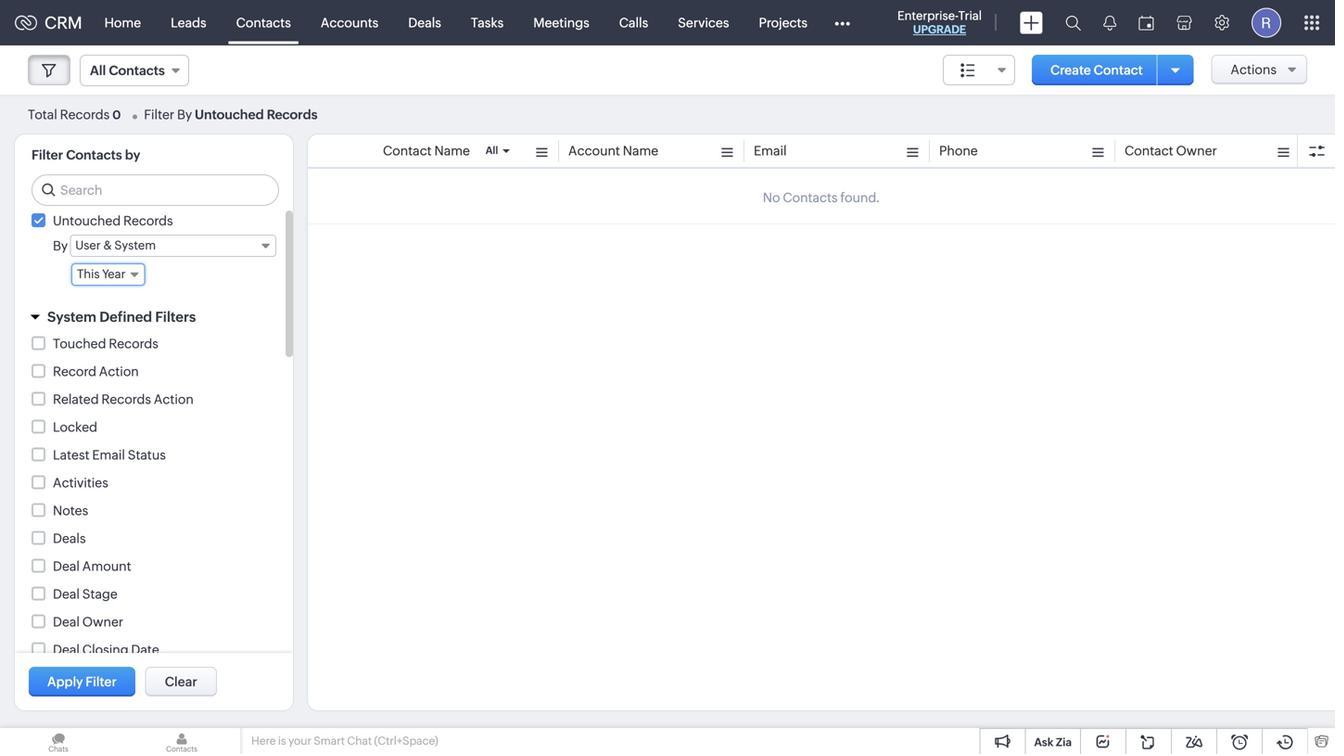 Task type: locate. For each thing, give the bounding box(es) containing it.
search element
[[1055, 0, 1093, 45]]

3 deal from the top
[[53, 614, 80, 629]]

deal for deal stage
[[53, 587, 80, 601]]

0 horizontal spatial filter
[[32, 147, 63, 162]]

projects
[[759, 15, 808, 30]]

records for related records action
[[101, 392, 151, 407]]

by
[[125, 147, 140, 162]]

filter
[[144, 107, 174, 122], [32, 147, 63, 162], [86, 674, 117, 689]]

amount
[[82, 559, 131, 574]]

actions
[[1231, 62, 1277, 77]]

defined
[[99, 309, 152, 325]]

filter down total
[[32, 147, 63, 162]]

deals left tasks link at the top
[[408, 15, 441, 30]]

crm link
[[15, 13, 82, 32]]

ask zia
[[1035, 736, 1072, 748]]

0 horizontal spatial action
[[99, 364, 139, 379]]

all for all contacts
[[90, 63, 106, 78]]

1 name from the left
[[434, 143, 470, 158]]

1 horizontal spatial system
[[114, 238, 156, 252]]

2 vertical spatial contacts
[[66, 147, 122, 162]]

phone
[[940, 143, 978, 158]]

deal amount
[[53, 559, 131, 574]]

0 horizontal spatial system
[[47, 309, 96, 325]]

contacts up '0'
[[109, 63, 165, 78]]

filter down closing
[[86, 674, 117, 689]]

1 vertical spatial action
[[154, 392, 194, 407]]

projects link
[[744, 0, 823, 45]]

date
[[131, 642, 159, 657]]

0 vertical spatial owner
[[1176, 143, 1218, 158]]

is
[[278, 735, 286, 747]]

deal left stage
[[53, 587, 80, 601]]

chat
[[347, 735, 372, 747]]

name for account name
[[623, 143, 659, 158]]

1 vertical spatial system
[[47, 309, 96, 325]]

all up total records 0
[[90, 63, 106, 78]]

1 vertical spatial owner
[[82, 614, 123, 629]]

0 vertical spatial action
[[99, 364, 139, 379]]

action
[[99, 364, 139, 379], [154, 392, 194, 407]]

tasks link
[[456, 0, 519, 45]]

all
[[90, 63, 106, 78], [486, 145, 498, 156]]

1 horizontal spatial deals
[[408, 15, 441, 30]]

total
[[28, 107, 57, 122]]

records for total records 0
[[60, 107, 110, 122]]

by
[[177, 107, 192, 122], [53, 238, 68, 253]]

user
[[75, 238, 101, 252]]

0 horizontal spatial name
[[434, 143, 470, 158]]

email
[[754, 143, 787, 158], [92, 448, 125, 462]]

record
[[53, 364, 96, 379]]

deal for deal amount
[[53, 559, 80, 574]]

size image
[[961, 62, 976, 79]]

None field
[[943, 55, 1016, 85]]

0 horizontal spatial email
[[92, 448, 125, 462]]

related records action
[[53, 392, 194, 407]]

0 horizontal spatial untouched
[[53, 213, 121, 228]]

This Year field
[[71, 263, 145, 286]]

system right & at the left top of page
[[114, 238, 156, 252]]

owner
[[1176, 143, 1218, 158], [82, 614, 123, 629]]

0 horizontal spatial owner
[[82, 614, 123, 629]]

2 name from the left
[[623, 143, 659, 158]]

calls
[[619, 15, 649, 30]]

1 horizontal spatial all
[[486, 145, 498, 156]]

0 vertical spatial system
[[114, 238, 156, 252]]

by left the user
[[53, 238, 68, 253]]

0 vertical spatial filter
[[144, 107, 174, 122]]

your
[[288, 735, 312, 747]]

0 vertical spatial by
[[177, 107, 192, 122]]

accounts link
[[306, 0, 394, 45]]

by down all contacts field
[[177, 107, 192, 122]]

deal down deal stage
[[53, 614, 80, 629]]

0 vertical spatial contacts
[[236, 15, 291, 30]]

action up status
[[154, 392, 194, 407]]

logo image
[[15, 15, 37, 30]]

action up the related records action
[[99, 364, 139, 379]]

1 horizontal spatial name
[[623, 143, 659, 158]]

1 vertical spatial by
[[53, 238, 68, 253]]

deal
[[53, 559, 80, 574], [53, 587, 80, 601], [53, 614, 80, 629], [53, 642, 80, 657]]

1 horizontal spatial action
[[154, 392, 194, 407]]

contact for contact name
[[383, 143, 432, 158]]

account
[[569, 143, 620, 158]]

1 horizontal spatial email
[[754, 143, 787, 158]]

1 deal from the top
[[53, 559, 80, 574]]

deal up deal stage
[[53, 559, 80, 574]]

calls link
[[604, 0, 663, 45]]

Other Modules field
[[823, 8, 863, 38]]

0 horizontal spatial by
[[53, 238, 68, 253]]

0 vertical spatial untouched
[[195, 107, 264, 122]]

all inside field
[[90, 63, 106, 78]]

1 vertical spatial filter
[[32, 147, 63, 162]]

filter by untouched records
[[144, 107, 318, 122]]

2 horizontal spatial filter
[[144, 107, 174, 122]]

all right contact name
[[486, 145, 498, 156]]

record action
[[53, 364, 139, 379]]

0 horizontal spatial all
[[90, 63, 106, 78]]

1 vertical spatial all
[[486, 145, 498, 156]]

filter right '0'
[[144, 107, 174, 122]]

create contact
[[1051, 63, 1143, 77]]

0 vertical spatial all
[[90, 63, 106, 78]]

name for contact name
[[434, 143, 470, 158]]

contacts inside field
[[109, 63, 165, 78]]

contacts
[[236, 15, 291, 30], [109, 63, 165, 78], [66, 147, 122, 162]]

owner for contact owner
[[1176, 143, 1218, 158]]

2 vertical spatial filter
[[86, 674, 117, 689]]

contacts for all contacts
[[109, 63, 165, 78]]

system inside dropdown button
[[47, 309, 96, 325]]

zia
[[1056, 736, 1072, 748]]

contacts left by
[[66, 147, 122, 162]]

1 horizontal spatial by
[[177, 107, 192, 122]]

account name
[[569, 143, 659, 158]]

1 vertical spatial deals
[[53, 531, 86, 546]]

profile element
[[1241, 0, 1293, 45]]

deals
[[408, 15, 441, 30], [53, 531, 86, 546]]

accounts
[[321, 15, 379, 30]]

1 vertical spatial contacts
[[109, 63, 165, 78]]

calendar image
[[1139, 15, 1155, 30]]

related
[[53, 392, 99, 407]]

0 horizontal spatial deals
[[53, 531, 86, 546]]

deals down notes
[[53, 531, 86, 546]]

contact for contact owner
[[1125, 143, 1174, 158]]

records for untouched records
[[123, 213, 173, 228]]

deal up apply
[[53, 642, 80, 657]]

1 horizontal spatial owner
[[1176, 143, 1218, 158]]

filter inside apply filter button
[[86, 674, 117, 689]]

latest
[[53, 448, 90, 462]]

4 deal from the top
[[53, 642, 80, 657]]

2 deal from the top
[[53, 587, 80, 601]]

records
[[60, 107, 110, 122], [267, 107, 318, 122], [123, 213, 173, 228], [109, 336, 158, 351], [101, 392, 151, 407]]

stage
[[82, 587, 118, 601]]

contact name
[[383, 143, 470, 158]]

deal for deal closing date
[[53, 642, 80, 657]]

touched records
[[53, 336, 158, 351]]

system
[[114, 238, 156, 252], [47, 309, 96, 325]]

1 horizontal spatial untouched
[[195, 107, 264, 122]]

profile image
[[1252, 8, 1282, 38]]

system up touched
[[47, 309, 96, 325]]

contacts right leads
[[236, 15, 291, 30]]

contact
[[1094, 63, 1143, 77], [383, 143, 432, 158], [1125, 143, 1174, 158]]

create
[[1051, 63, 1092, 77]]

apply filter
[[47, 674, 117, 689]]

name
[[434, 143, 470, 158], [623, 143, 659, 158]]

User & System field
[[70, 235, 276, 257]]

activities
[[53, 475, 108, 490]]

this
[[77, 267, 100, 281]]

here
[[251, 735, 276, 747]]

1 horizontal spatial filter
[[86, 674, 117, 689]]

meetings link
[[519, 0, 604, 45]]

untouched
[[195, 107, 264, 122], [53, 213, 121, 228]]



Task type: vqa. For each thing, say whether or not it's contained in the screenshot.
'Contacts' LINK
yes



Task type: describe. For each thing, give the bounding box(es) containing it.
apply filter button
[[29, 667, 135, 697]]

enterprise-
[[898, 9, 959, 23]]

meetings
[[534, 15, 590, 30]]

notes
[[53, 503, 88, 518]]

Search text field
[[32, 175, 278, 205]]

deals link
[[394, 0, 456, 45]]

filter for filter by untouched records
[[144, 107, 174, 122]]

create menu element
[[1009, 0, 1055, 45]]

0
[[112, 108, 121, 122]]

All Contacts field
[[80, 55, 189, 86]]

1 vertical spatial untouched
[[53, 213, 121, 228]]

home
[[104, 15, 141, 30]]

contacts for filter contacts by
[[66, 147, 122, 162]]

trial
[[959, 9, 982, 23]]

latest email status
[[53, 448, 166, 462]]

deal stage
[[53, 587, 118, 601]]

this year
[[77, 267, 126, 281]]

crm
[[45, 13, 82, 32]]

deal for deal owner
[[53, 614, 80, 629]]

records for touched records
[[109, 336, 158, 351]]

total records 0
[[28, 107, 121, 122]]

home link
[[90, 0, 156, 45]]

system defined filters
[[47, 309, 196, 325]]

system defined filters button
[[15, 301, 293, 333]]

filter contacts by
[[32, 147, 140, 162]]

here is your smart chat (ctrl+space)
[[251, 735, 438, 747]]

locked
[[53, 420, 97, 435]]

&
[[103, 238, 112, 252]]

touched
[[53, 336, 106, 351]]

clear
[[165, 674, 197, 689]]

user & system
[[75, 238, 156, 252]]

ask
[[1035, 736, 1054, 748]]

0 vertical spatial email
[[754, 143, 787, 158]]

enterprise-trial upgrade
[[898, 9, 982, 36]]

contacts link
[[221, 0, 306, 45]]

year
[[102, 267, 126, 281]]

contact owner
[[1125, 143, 1218, 158]]

leads
[[171, 15, 206, 30]]

system inside field
[[114, 238, 156, 252]]

create menu image
[[1020, 12, 1043, 34]]

all for all
[[486, 145, 498, 156]]

smart
[[314, 735, 345, 747]]

chats image
[[0, 728, 117, 754]]

all contacts
[[90, 63, 165, 78]]

upgrade
[[913, 23, 967, 36]]

deal owner
[[53, 614, 123, 629]]

filters
[[155, 309, 196, 325]]

deal closing date
[[53, 642, 159, 657]]

tasks
[[471, 15, 504, 30]]

services link
[[663, 0, 744, 45]]

1 vertical spatial email
[[92, 448, 125, 462]]

(ctrl+space)
[[374, 735, 438, 747]]

create contact button
[[1032, 55, 1162, 85]]

signals image
[[1104, 15, 1117, 31]]

0 vertical spatial deals
[[408, 15, 441, 30]]

closing
[[82, 642, 129, 657]]

apply
[[47, 674, 83, 689]]

leads link
[[156, 0, 221, 45]]

untouched records
[[53, 213, 173, 228]]

owner for deal owner
[[82, 614, 123, 629]]

status
[[128, 448, 166, 462]]

signals element
[[1093, 0, 1128, 45]]

filter for filter contacts by
[[32, 147, 63, 162]]

search image
[[1066, 15, 1081, 31]]

contacts image
[[123, 728, 240, 754]]

contact inside button
[[1094, 63, 1143, 77]]

services
[[678, 15, 729, 30]]



